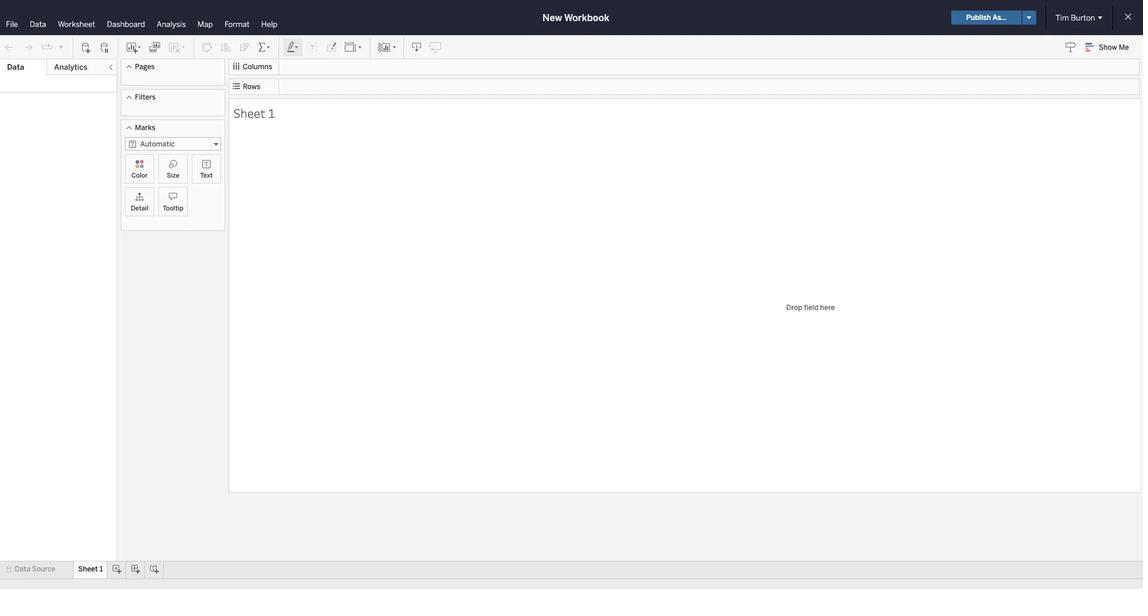 Task type: describe. For each thing, give the bounding box(es) containing it.
swap rows and columns image
[[201, 41, 213, 53]]

show/hide cards image
[[378, 41, 397, 53]]

color
[[131, 172, 148, 179]]

0 vertical spatial sheet
[[233, 105, 266, 121]]

download image
[[411, 41, 423, 53]]

highlight image
[[286, 41, 300, 53]]

me
[[1119, 43, 1129, 52]]

0 horizontal spatial replay animation image
[[41, 41, 53, 53]]

columns
[[243, 63, 272, 71]]

clear sheet image
[[168, 41, 187, 53]]

new
[[543, 12, 562, 23]]

1 vertical spatial sheet 1
[[78, 565, 103, 574]]

1 vertical spatial 1
[[100, 565, 103, 574]]

tim
[[1056, 13, 1069, 22]]

rows
[[243, 83, 260, 91]]

undo image
[[4, 41, 15, 53]]

pause auto updates image
[[99, 41, 111, 53]]

1 vertical spatial data
[[7, 63, 24, 72]]

show
[[1099, 43, 1117, 52]]

pages
[[135, 63, 155, 71]]

tim burton
[[1056, 13, 1095, 22]]

1 horizontal spatial replay animation image
[[57, 43, 65, 50]]

analytics
[[54, 63, 87, 72]]

source
[[32, 565, 55, 574]]

drop
[[786, 304, 803, 312]]

help
[[261, 20, 277, 29]]

fit image
[[344, 41, 363, 53]]

dashboard
[[107, 20, 145, 29]]

show me button
[[1080, 38, 1140, 56]]

format
[[225, 20, 250, 29]]

format workbook image
[[326, 41, 337, 53]]

publish as...
[[966, 13, 1007, 22]]

file
[[6, 20, 18, 29]]



Task type: vqa. For each thing, say whether or not it's contained in the screenshot.
Clear Sheet image
yes



Task type: locate. For each thing, give the bounding box(es) containing it.
as...
[[993, 13, 1007, 22]]

0 vertical spatial 1
[[268, 105, 275, 121]]

sort descending image
[[239, 41, 250, 53]]

sheet right the source on the bottom
[[78, 565, 98, 574]]

sort ascending image
[[220, 41, 232, 53]]

text
[[200, 172, 213, 179]]

sheet down the rows
[[233, 105, 266, 121]]

publish
[[966, 13, 991, 22]]

show labels image
[[307, 41, 319, 53]]

totals image
[[258, 41, 272, 53]]

detail
[[131, 205, 148, 212]]

data source
[[15, 565, 55, 574]]

replay animation image right redo image
[[41, 41, 53, 53]]

collapse image
[[107, 64, 114, 71]]

1 right the source on the bottom
[[100, 565, 103, 574]]

to use edit in desktop, save the workbook outside of personal space image
[[430, 41, 442, 53]]

replay animation image
[[41, 41, 53, 53], [57, 43, 65, 50]]

new workbook
[[543, 12, 609, 23]]

0 horizontal spatial 1
[[100, 565, 103, 574]]

1 horizontal spatial sheet
[[233, 105, 266, 121]]

2 vertical spatial data
[[15, 565, 30, 574]]

data
[[30, 20, 46, 29], [7, 63, 24, 72], [15, 565, 30, 574]]

burton
[[1071, 13, 1095, 22]]

field
[[804, 304, 819, 312]]

map
[[198, 20, 213, 29]]

1 vertical spatial sheet
[[78, 565, 98, 574]]

filters
[[135, 93, 156, 101]]

worksheet
[[58, 20, 95, 29]]

analysis
[[157, 20, 186, 29]]

show me
[[1099, 43, 1129, 52]]

1 horizontal spatial sheet 1
[[233, 105, 275, 121]]

marks
[[135, 124, 155, 132]]

data down "undo" image
[[7, 63, 24, 72]]

duplicate image
[[149, 41, 161, 53]]

1 down columns at the left of the page
[[268, 105, 275, 121]]

new data source image
[[80, 41, 92, 53]]

0 horizontal spatial sheet 1
[[78, 565, 103, 574]]

data left the source on the bottom
[[15, 565, 30, 574]]

sheet
[[233, 105, 266, 121], [78, 565, 98, 574]]

1
[[268, 105, 275, 121], [100, 565, 103, 574]]

replay animation image up 'analytics'
[[57, 43, 65, 50]]

new worksheet image
[[126, 41, 142, 53]]

0 vertical spatial data
[[30, 20, 46, 29]]

0 vertical spatial sheet 1
[[233, 105, 275, 121]]

sheet 1 right the source on the bottom
[[78, 565, 103, 574]]

data up redo image
[[30, 20, 46, 29]]

redo image
[[22, 41, 34, 53]]

drop field here
[[786, 304, 835, 312]]

1 horizontal spatial 1
[[268, 105, 275, 121]]

sheet 1 down the rows
[[233, 105, 275, 121]]

publish as... button
[[952, 11, 1022, 25]]

0 horizontal spatial sheet
[[78, 565, 98, 574]]

workbook
[[564, 12, 609, 23]]

tooltip
[[163, 205, 183, 212]]

here
[[820, 304, 835, 312]]

size
[[167, 172, 179, 179]]

data guide image
[[1065, 41, 1077, 53]]

sheet 1
[[233, 105, 275, 121], [78, 565, 103, 574]]



